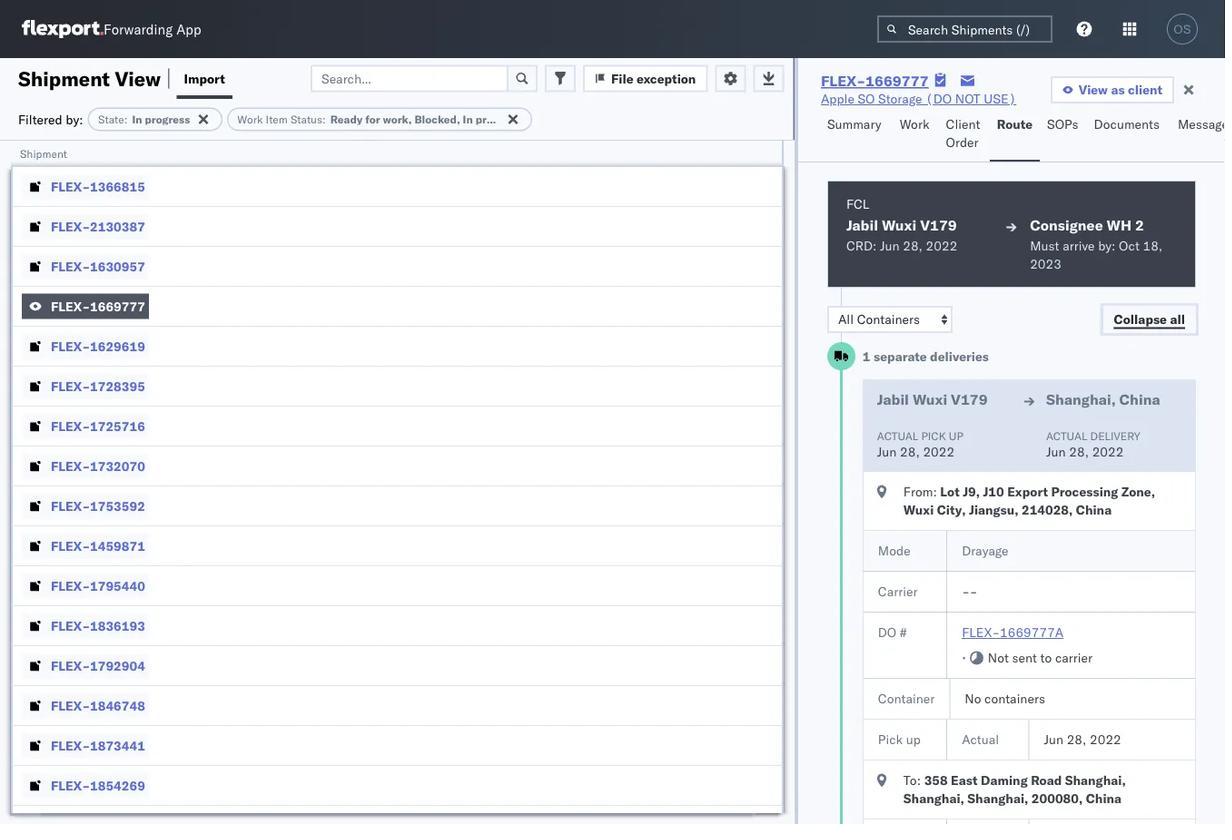 Task type: vqa. For each thing, say whether or not it's contained in the screenshot.
Forwarding App
yes



Task type: describe. For each thing, give the bounding box(es) containing it.
up inside actual pick up jun 28, 2022
[[949, 429, 964, 443]]

0 vertical spatial jabil
[[847, 216, 879, 234]]

storage
[[879, 91, 923, 107]]

oct
[[1119, 238, 1140, 254]]

pick
[[922, 429, 946, 443]]

2023
[[1030, 256, 1062, 272]]

collapse
[[1114, 311, 1167, 327]]

flex-1854269
[[51, 778, 145, 794]]

flex- for flex-1732070 button
[[51, 458, 90, 474]]

flex- for the flex-1728395 button
[[51, 378, 90, 394]]

so
[[858, 91, 875, 107]]

route button
[[990, 108, 1040, 162]]

container
[[878, 691, 935, 707]]

flexport. image
[[22, 20, 104, 38]]

road
[[1031, 773, 1062, 789]]

Search Shipments (/) text field
[[878, 15, 1053, 43]]

28, inside actual pick up jun 28, 2022
[[900, 444, 920, 460]]

2 in from the left
[[463, 113, 473, 126]]

drayage
[[962, 543, 1009, 559]]

2
[[1136, 216, 1145, 234]]

daming
[[981, 773, 1028, 789]]

state
[[98, 113, 124, 126]]

flex-1846748 button
[[22, 694, 149, 719]]

collapse all button
[[1104, 306, 1197, 333]]

item
[[266, 113, 288, 126]]

flex-1629619
[[51, 338, 145, 354]]

resize handle column header
[[760, 141, 782, 825]]

0 vertical spatial v179
[[921, 216, 957, 234]]

28, up 200080,
[[1067, 732, 1087, 748]]

jun inside actual pick up jun 28, 2022
[[878, 444, 897, 460]]

2 progress from the left
[[476, 113, 521, 126]]

filtered
[[18, 111, 62, 127]]

flex- for flex-1854269 button
[[51, 778, 90, 794]]

1 : from the left
[[124, 113, 128, 126]]

documents
[[1094, 116, 1160, 132]]

message button
[[1171, 108, 1226, 162]]

1459871
[[90, 538, 145, 554]]

apple so storage (do not use) link
[[821, 90, 1017, 108]]

deliveries
[[930, 349, 989, 365]]

flex-1732070
[[51, 458, 145, 474]]

0 vertical spatial flex-1669777
[[821, 72, 929, 90]]

flex-1669777a button
[[962, 625, 1064, 641]]

view inside button
[[1079, 82, 1108, 98]]

china inside 358 east daming road shanghai, shanghai, shanghai, 200080, china
[[1086, 791, 1122, 807]]

0 vertical spatial wuxi
[[882, 216, 917, 234]]

flex-1725716 button
[[22, 414, 149, 439]]

work,
[[383, 113, 412, 126]]

client
[[1128, 82, 1163, 98]]

message
[[1178, 116, 1226, 132]]

1753592
[[90, 498, 145, 514]]

1854269
[[90, 778, 145, 794]]

200080,
[[1032, 791, 1083, 807]]

actual for 28,
[[1047, 429, 1088, 443]]

apple so storage (do not use)
[[821, 91, 1017, 107]]

flex- up apple
[[821, 72, 866, 90]]

forwarding app link
[[22, 20, 201, 38]]

delivery
[[1091, 429, 1141, 443]]

shanghai, china
[[1047, 391, 1161, 409]]

flex-1836193
[[51, 618, 145, 634]]

os button
[[1162, 8, 1204, 50]]

1 vertical spatial jabil
[[878, 391, 909, 409]]

summary
[[828, 116, 882, 132]]

ready
[[330, 113, 363, 126]]

sops button
[[1040, 108, 1087, 162]]

2022 inside actual delivery jun 28, 2022
[[1093, 444, 1124, 460]]

1 vertical spatial jabil wuxi v179
[[878, 391, 988, 409]]

carrier
[[878, 584, 918, 600]]

0 vertical spatial jabil wuxi v179
[[847, 216, 957, 234]]

1 in from the left
[[132, 113, 142, 126]]

shanghai, down 358
[[904, 791, 965, 807]]

28, inside actual delivery jun 28, 2022
[[1070, 444, 1089, 460]]

1 vertical spatial wuxi
[[913, 391, 948, 409]]

apple
[[821, 91, 855, 107]]

2022 down 'carrier'
[[1090, 732, 1122, 748]]

work item status : ready for work, blocked, in progress
[[237, 113, 521, 126]]

do #
[[878, 625, 907, 641]]

flex-1792904 button
[[22, 654, 149, 679]]

flex-1792904
[[51, 658, 145, 674]]

processing
[[1052, 484, 1119, 500]]

jun inside actual delivery jun 28, 2022
[[1047, 444, 1066, 460]]

china inside lot j9, j10 export processing zone, wuxi city, jiangsu, 214028, china
[[1077, 502, 1112, 518]]

1 separate deliveries
[[863, 349, 989, 365]]

pick
[[878, 732, 903, 748]]

separate
[[874, 349, 927, 365]]

1 progress from the left
[[145, 113, 190, 126]]

no
[[965, 691, 982, 707]]

oct 18, 2023
[[1030, 238, 1163, 272]]

1732070
[[90, 458, 145, 474]]

flex-1366815
[[51, 179, 145, 194]]

to:
[[904, 773, 925, 789]]

flex-1732070 button
[[22, 454, 149, 479]]

shipment button
[[11, 143, 764, 161]]

fcl
[[847, 196, 870, 212]]

1 - from the left
[[962, 584, 970, 600]]

must arrive by:
[[1030, 238, 1116, 254]]

shipment for shipment
[[20, 147, 67, 160]]

mode
[[878, 543, 911, 559]]

no containers
[[965, 691, 1046, 707]]

flex-1873441
[[51, 738, 145, 754]]

flex-1795440
[[51, 578, 145, 594]]

214028,
[[1022, 502, 1073, 518]]

flex-1669777 link
[[821, 72, 929, 90]]

flex- for flex-1795440 button
[[51, 578, 90, 594]]

flex- for flex-1629619 button
[[51, 338, 90, 354]]

--
[[962, 584, 978, 600]]

exception
[[637, 70, 696, 86]]

(do
[[926, 91, 952, 107]]

flex- for flex-1753592 button
[[51, 498, 90, 514]]



Task type: locate. For each thing, give the bounding box(es) containing it.
flex- down the flex-1366815 button
[[51, 219, 90, 234]]

china down processing
[[1077, 502, 1112, 518]]

jun
[[880, 238, 900, 254], [878, 444, 897, 460], [1047, 444, 1066, 460], [1044, 732, 1064, 748]]

flex-1669777 up flex-1629619
[[51, 298, 145, 314]]

not
[[988, 651, 1009, 666]]

1669777 inside button
[[90, 298, 145, 314]]

flex- down flex-1732070 button
[[51, 498, 90, 514]]

1 horizontal spatial actual
[[962, 732, 1000, 748]]

28, up processing
[[1070, 444, 1089, 460]]

flex-2130387
[[51, 219, 145, 234]]

0 horizontal spatial view
[[115, 66, 161, 91]]

flex- up flex-2130387 button
[[51, 179, 90, 194]]

2022 down pick on the bottom
[[924, 444, 955, 460]]

sent
[[1013, 651, 1038, 666]]

progress down import button
[[145, 113, 190, 126]]

0 horizontal spatial up
[[907, 732, 921, 748]]

v179
[[921, 216, 957, 234], [951, 391, 988, 409]]

2 : from the left
[[323, 113, 326, 126]]

wuxi inside lot j9, j10 export processing zone, wuxi city, jiangsu, 214028, china
[[904, 502, 934, 518]]

flex- up •
[[962, 625, 1000, 641]]

flex- down flex-1795440 button
[[51, 618, 90, 634]]

must
[[1030, 238, 1060, 254]]

flex- inside flex-1732070 button
[[51, 458, 90, 474]]

view left as
[[1079, 82, 1108, 98]]

shanghai, up actual delivery jun 28, 2022 on the right bottom
[[1047, 391, 1116, 409]]

in right state
[[132, 113, 142, 126]]

flex- down flex-1459871 button
[[51, 578, 90, 594]]

wuxi up pick on the bottom
[[913, 391, 948, 409]]

flex- inside flex-1846748 'button'
[[51, 698, 90, 714]]

work down apple so storage (do not use) link
[[900, 116, 930, 132]]

flex- down the flex-1836193 button
[[51, 658, 90, 674]]

flex-1728395
[[51, 378, 145, 394]]

shipment inside button
[[20, 147, 67, 160]]

flex- inside flex-1854269 button
[[51, 778, 90, 794]]

#
[[900, 625, 907, 641]]

0 vertical spatial shipment
[[18, 66, 110, 91]]

flex-1669777
[[821, 72, 929, 90], [51, 298, 145, 314]]

progress right blocked,
[[476, 113, 521, 126]]

0 vertical spatial china
[[1120, 391, 1161, 409]]

view up state : in progress
[[115, 66, 161, 91]]

flex- for flex-1792904 button
[[51, 658, 90, 674]]

actual pick up jun 28, 2022
[[878, 429, 964, 460]]

•
[[962, 651, 966, 666]]

consignee wh 2
[[1030, 216, 1145, 234]]

1873441
[[90, 738, 145, 754]]

:
[[124, 113, 128, 126], [323, 113, 326, 126]]

flex-1669777a
[[962, 625, 1064, 641]]

0 horizontal spatial by:
[[66, 111, 83, 127]]

consignee
[[1030, 216, 1104, 234]]

documents button
[[1087, 108, 1171, 162]]

crd: jun 28, 2022
[[847, 238, 958, 254]]

wuxi up crd: jun 28, 2022
[[882, 216, 917, 234]]

flex- inside flex-1459871 button
[[51, 538, 90, 554]]

forwarding app
[[104, 20, 201, 38]]

china right 200080,
[[1086, 791, 1122, 807]]

actual inside actual pick up jun 28, 2022
[[878, 429, 919, 443]]

2 vertical spatial china
[[1086, 791, 1122, 807]]

flex- down the flex-1728395 button
[[51, 418, 90, 434]]

28, up from:
[[900, 444, 920, 460]]

file
[[612, 70, 634, 86]]

flex- down flex-1630957 button
[[51, 298, 90, 314]]

work for work item status : ready for work, blocked, in progress
[[237, 113, 263, 126]]

flex- for the flex-1366815 button
[[51, 179, 90, 194]]

wuxi down from:
[[904, 502, 934, 518]]

1 vertical spatial china
[[1077, 502, 1112, 518]]

1669777
[[866, 72, 929, 90], [90, 298, 145, 314]]

1846748
[[90, 698, 145, 714]]

flex- inside flex-1669777 button
[[51, 298, 90, 314]]

shanghai, down daming
[[968, 791, 1029, 807]]

1 horizontal spatial flex-1669777
[[821, 72, 929, 90]]

flex- down flex-1792904 button
[[51, 698, 90, 714]]

2130387
[[90, 219, 145, 234]]

flex- down flex-1669777 button
[[51, 338, 90, 354]]

view as client button
[[1051, 76, 1175, 104]]

actual for jun
[[878, 429, 919, 443]]

1669777a
[[1000, 625, 1064, 641]]

flex- down flex-1753592 button
[[51, 538, 90, 554]]

v179 up crd: jun 28, 2022
[[921, 216, 957, 234]]

1 vertical spatial 1669777
[[90, 298, 145, 314]]

1366815
[[90, 179, 145, 194]]

0 horizontal spatial actual
[[878, 429, 919, 443]]

jabil up crd:
[[847, 216, 879, 234]]

2022
[[926, 238, 958, 254], [924, 444, 955, 460], [1093, 444, 1124, 460], [1090, 732, 1122, 748]]

status
[[291, 113, 323, 126]]

: down shipment view
[[124, 113, 128, 126]]

order
[[946, 134, 979, 150]]

flex- for flex-1846748 'button'
[[51, 698, 90, 714]]

1 horizontal spatial :
[[323, 113, 326, 126]]

arrive
[[1063, 238, 1095, 254]]

up right 'pick'
[[907, 732, 921, 748]]

flex- down flex-1629619 button
[[51, 378, 90, 394]]

1669777 up storage on the right of the page
[[866, 72, 929, 90]]

1629619
[[90, 338, 145, 354]]

0 vertical spatial 1669777
[[866, 72, 929, 90]]

not
[[956, 91, 981, 107]]

flex-1728395 button
[[22, 374, 149, 399]]

2 vertical spatial wuxi
[[904, 502, 934, 518]]

forwarding
[[104, 20, 173, 38]]

actual left delivery
[[1047, 429, 1088, 443]]

1 horizontal spatial 1669777
[[866, 72, 929, 90]]

1725716
[[90, 418, 145, 434]]

0 horizontal spatial 1669777
[[90, 298, 145, 314]]

2 - from the left
[[970, 584, 978, 600]]

china up delivery
[[1120, 391, 1161, 409]]

flex- inside the flex-1366815 button
[[51, 179, 90, 194]]

export
[[1008, 484, 1049, 500]]

2022 down delivery
[[1093, 444, 1124, 460]]

flex-1753592 button
[[22, 494, 149, 519]]

os
[[1174, 22, 1192, 36]]

flex- inside the flex-1836193 button
[[51, 618, 90, 634]]

1 horizontal spatial work
[[900, 116, 930, 132]]

flex- down flex-1725716 button
[[51, 458, 90, 474]]

1 horizontal spatial in
[[463, 113, 473, 126]]

shipment
[[18, 66, 110, 91], [20, 147, 67, 160]]

import
[[184, 70, 225, 86]]

jabil wuxi v179 up crd: jun 28, 2022
[[847, 216, 957, 234]]

jabil
[[847, 216, 879, 234], [878, 391, 909, 409]]

flex-1795440 button
[[22, 574, 149, 599]]

actual left pick on the bottom
[[878, 429, 919, 443]]

shipment up the filtered by: on the left of the page
[[18, 66, 110, 91]]

by: left "oct"
[[1099, 238, 1116, 254]]

flex-2130387 button
[[22, 214, 149, 239]]

flex- down flex-1846748 'button'
[[51, 738, 90, 754]]

v179 down deliveries
[[951, 391, 988, 409]]

flex- inside the flex-1728395 button
[[51, 378, 90, 394]]

flex- for flex-1630957 button
[[51, 258, 90, 274]]

0 horizontal spatial progress
[[145, 113, 190, 126]]

flex-1725716
[[51, 418, 145, 434]]

flex-
[[821, 72, 866, 90], [51, 179, 90, 194], [51, 219, 90, 234], [51, 258, 90, 274], [51, 298, 90, 314], [51, 338, 90, 354], [51, 378, 90, 394], [51, 418, 90, 434], [51, 458, 90, 474], [51, 498, 90, 514], [51, 538, 90, 554], [51, 578, 90, 594], [51, 618, 90, 634], [962, 625, 1000, 641], [51, 658, 90, 674], [51, 698, 90, 714], [51, 738, 90, 754], [51, 778, 90, 794]]

1 horizontal spatial view
[[1079, 82, 1108, 98]]

1 vertical spatial flex-1669777
[[51, 298, 145, 314]]

flex- for flex-1669777 button
[[51, 298, 90, 314]]

jabil wuxi v179 up pick on the bottom
[[878, 391, 988, 409]]

not sent to carrier
[[988, 651, 1093, 666]]

flex-1669777 button
[[22, 294, 149, 319]]

flex- for flex-2130387 button
[[51, 219, 90, 234]]

lot j9, j10 export processing zone, wuxi city, jiangsu, 214028, china
[[904, 484, 1156, 518]]

sops
[[1048, 116, 1079, 132]]

by:
[[66, 111, 83, 127], [1099, 238, 1116, 254]]

1669777 up 1629619
[[90, 298, 145, 314]]

use)
[[984, 91, 1017, 107]]

flex- inside flex-1795440 button
[[51, 578, 90, 594]]

jabil down "separate"
[[878, 391, 909, 409]]

1728395
[[90, 378, 145, 394]]

2022 right crd:
[[926, 238, 958, 254]]

0 vertical spatial by:
[[66, 111, 83, 127]]

0 horizontal spatial in
[[132, 113, 142, 126]]

shipment down filtered
[[20, 147, 67, 160]]

flex-1846748
[[51, 698, 145, 714]]

shanghai, up 200080,
[[1065, 773, 1126, 789]]

pick up
[[878, 732, 921, 748]]

Search... text field
[[311, 65, 509, 92]]

flex-1753592
[[51, 498, 145, 514]]

client order button
[[939, 108, 990, 162]]

0 horizontal spatial flex-1669777
[[51, 298, 145, 314]]

work inside button
[[900, 116, 930, 132]]

in
[[132, 113, 142, 126], [463, 113, 473, 126]]

east
[[951, 773, 978, 789]]

: left ready
[[323, 113, 326, 126]]

up right pick on the bottom
[[949, 429, 964, 443]]

by: right filtered
[[66, 111, 83, 127]]

1 horizontal spatial by:
[[1099, 238, 1116, 254]]

flex- for the flex-1836193 button
[[51, 618, 90, 634]]

1 horizontal spatial progress
[[476, 113, 521, 126]]

1 vertical spatial up
[[907, 732, 921, 748]]

j10
[[984, 484, 1005, 500]]

work for work
[[900, 116, 930, 132]]

flex-1629619 button
[[22, 334, 149, 359]]

1 vertical spatial shipment
[[20, 147, 67, 160]]

1836193
[[90, 618, 145, 634]]

china
[[1120, 391, 1161, 409], [1077, 502, 1112, 518], [1086, 791, 1122, 807]]

flex- for flex-1873441 button
[[51, 738, 90, 754]]

file exception button
[[583, 65, 708, 92], [583, 65, 708, 92]]

work left item
[[237, 113, 263, 126]]

1 vertical spatial v179
[[951, 391, 988, 409]]

summary button
[[820, 108, 893, 162]]

flex- inside flex-1725716 button
[[51, 418, 90, 434]]

flex- for flex-1725716 button
[[51, 418, 90, 434]]

progress
[[145, 113, 190, 126], [476, 113, 521, 126]]

flex- inside flex-1630957 button
[[51, 258, 90, 274]]

flex- inside flex-1753592 button
[[51, 498, 90, 514]]

0 horizontal spatial work
[[237, 113, 263, 126]]

flex- down flex-1873441 button
[[51, 778, 90, 794]]

flex- inside flex-1873441 button
[[51, 738, 90, 754]]

28, right crd:
[[903, 238, 923, 254]]

0 vertical spatial up
[[949, 429, 964, 443]]

1 vertical spatial by:
[[1099, 238, 1116, 254]]

0 horizontal spatial :
[[124, 113, 128, 126]]

flex-1836193 button
[[22, 614, 149, 639]]

flex- for flex-1459871 button
[[51, 538, 90, 554]]

flex- inside flex-1792904 button
[[51, 658, 90, 674]]

shipment for shipment view
[[18, 66, 110, 91]]

import button
[[177, 58, 232, 99]]

flex- inside flex-1629619 button
[[51, 338, 90, 354]]

2 horizontal spatial actual
[[1047, 429, 1088, 443]]

file exception
[[612, 70, 696, 86]]

flex- down flex-2130387 button
[[51, 258, 90, 274]]

18,
[[1143, 238, 1163, 254]]

actual delivery jun 28, 2022
[[1047, 429, 1141, 460]]

flex-1669777 up so
[[821, 72, 929, 90]]

in right blocked,
[[463, 113, 473, 126]]

zone,
[[1122, 484, 1156, 500]]

shipment view
[[18, 66, 161, 91]]

actual inside actual delivery jun 28, 2022
[[1047, 429, 1088, 443]]

2022 inside actual pick up jun 28, 2022
[[924, 444, 955, 460]]

flex-1366815 button
[[22, 174, 149, 199]]

flex-1669777 inside button
[[51, 298, 145, 314]]

actual down no
[[962, 732, 1000, 748]]

flex- inside flex-2130387 button
[[51, 219, 90, 234]]

wh
[[1107, 216, 1132, 234]]

1 horizontal spatial up
[[949, 429, 964, 443]]

1792904
[[90, 658, 145, 674]]

from:
[[904, 484, 937, 500]]

-
[[962, 584, 970, 600], [970, 584, 978, 600]]



